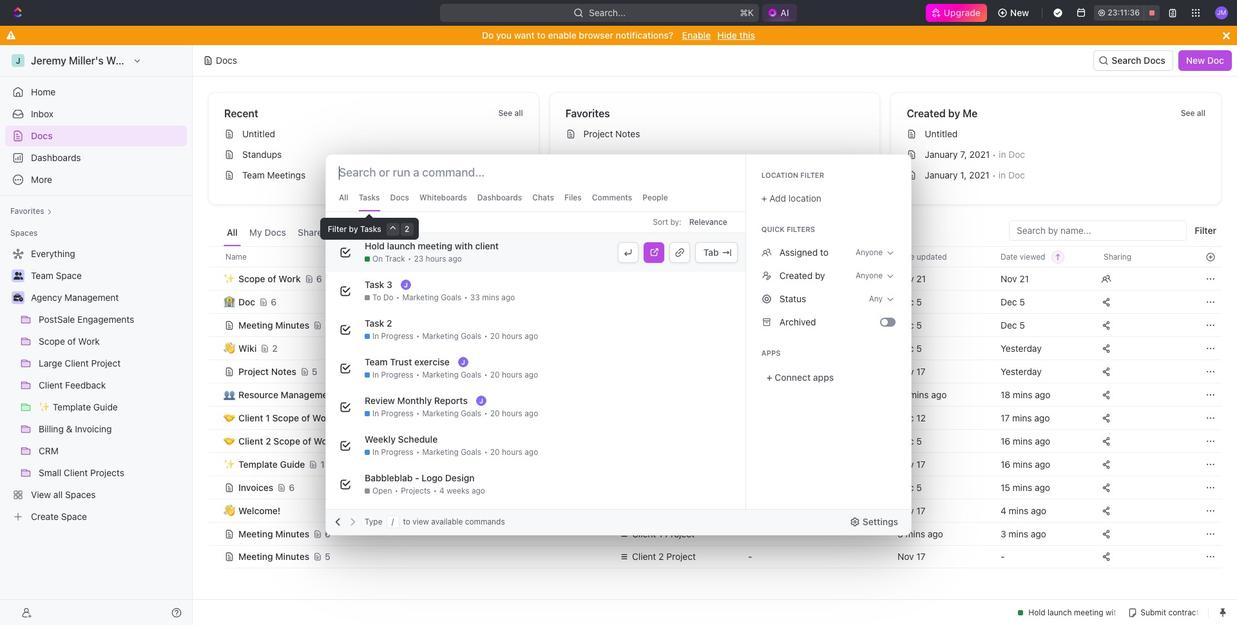 Task type: vqa. For each thing, say whether or not it's contained in the screenshot.


Task type: describe. For each thing, give the bounding box(es) containing it.
notes inside row
[[271, 366, 296, 377]]

4 20 hours ago from the top
[[490, 447, 538, 457]]

j for task 3
[[404, 281, 408, 289]]

design
[[445, 473, 475, 483]]

nov 17 for -
[[898, 551, 926, 562]]

search...
[[589, 7, 626, 18]]

team meetings link
[[219, 165, 534, 186]]

template
[[239, 459, 278, 470]]

in down the review
[[373, 409, 379, 418]]

doc inside button
[[1208, 55, 1225, 66]]

viewed
[[1020, 252, 1046, 261]]

1 vertical spatial tasks
[[360, 224, 381, 234]]

6 for scope of work
[[316, 273, 322, 284]]

inbox link
[[5, 104, 187, 124]]

goals for review monthly reports
[[461, 409, 482, 418]]

type
[[365, 517, 383, 527]]

tab list containing all
[[224, 220, 532, 246]]

work for 1
[[313, 412, 335, 423]]

untitled link for recent
[[219, 124, 534, 144]]

dec for doc
[[898, 296, 914, 307]]

new for new doc
[[1187, 55, 1206, 66]]

1 vertical spatial business time image
[[621, 508, 629, 514]]

scope for 1
[[272, 412, 299, 423]]

favorites button
[[5, 204, 57, 219]]

task 3
[[365, 279, 393, 290]]

comments
[[592, 193, 633, 202]]

row containing name
[[208, 246, 1222, 268]]

enable
[[548, 30, 577, 41]]

0 horizontal spatial 12
[[321, 459, 330, 470]]

4 20 from the top
[[490, 447, 500, 457]]

dec for invoices
[[898, 482, 914, 493]]

welcome!
[[239, 505, 281, 516]]

3 20 hours ago from the top
[[490, 409, 538, 418]]

marketing goals up the design
[[422, 447, 482, 457]]

1 minutes from the top
[[276, 319, 310, 330]]

mins for row containing invoices
[[1013, 482, 1033, 493]]

management for the resource management button
[[281, 389, 337, 400]]

with
[[455, 240, 473, 251]]

quick filters
[[762, 225, 816, 233]]

1 horizontal spatial all
[[339, 193, 349, 202]]

resource management
[[239, 389, 337, 400]]

1 horizontal spatial notes
[[616, 128, 640, 139]]

reports
[[434, 395, 468, 406]]

archived button
[[488, 220, 532, 246]]

2 progress from the top
[[381, 370, 414, 380]]

marketing goals for team trust exercise
[[422, 370, 482, 380]]

sidebar navigation
[[0, 45, 193, 625]]

docs link
[[5, 126, 187, 146]]

monthly
[[398, 395, 432, 406]]

recent
[[224, 108, 258, 119]]

1 horizontal spatial favorites
[[566, 108, 610, 119]]

hide
[[718, 30, 737, 41]]

track
[[385, 254, 405, 264]]

files
[[565, 193, 582, 202]]

nov 17 for 4 mins ago
[[898, 505, 926, 516]]

docs right my
[[265, 227, 286, 238]]

marketing goals for task 3
[[403, 293, 462, 302]]

docs up recent
[[216, 55, 237, 66]]

by for me
[[949, 108, 961, 119]]

see all for created by me
[[1181, 108, 1206, 118]]

marketing for team trust exercise
[[422, 370, 459, 380]]

goals for task 3
[[441, 293, 462, 302]]

filter
[[328, 224, 347, 234]]

available
[[431, 517, 463, 527]]

search
[[1112, 55, 1142, 66]]

17 for -
[[917, 551, 926, 562]]

quick
[[762, 225, 785, 233]]

on track
[[373, 254, 405, 264]]

2 in progress from the top
[[373, 370, 414, 380]]

1 for project
[[659, 528, 663, 539]]

projects
[[401, 486, 431, 496]]

23 hours ago
[[414, 254, 462, 264]]

6 for invoices
[[289, 482, 295, 493]]

docs right search
[[1144, 55, 1166, 66]]

yesterday for 5
[[1001, 343, 1042, 354]]

0 vertical spatial scope
[[239, 273, 265, 284]]

+ add location
[[762, 193, 822, 204]]

marketing for review monthly reports
[[422, 409, 459, 418]]

welcome! button
[[224, 499, 604, 522]]

results
[[339, 218, 371, 226]]

tab
[[704, 247, 719, 258]]

0 vertical spatial work
[[279, 273, 301, 284]]

1 horizontal spatial by
[[815, 270, 826, 281]]

2021 for january 1, 2021
[[970, 170, 990, 181]]

yesterday for 17
[[1001, 366, 1042, 377]]

client for client 2 project
[[632, 551, 656, 562]]

16 mins ago for 17
[[1001, 459, 1051, 470]]

client for client 2 scope of work docs
[[239, 435, 263, 446]]

row containing invoices
[[208, 475, 1222, 501]]

updated
[[917, 252, 947, 261]]

management for agency management link
[[64, 292, 119, 303]]

minutes for client 2 project
[[276, 551, 310, 562]]

mins for row containing template guide
[[1013, 459, 1033, 470]]

33
[[470, 293, 480, 302]]

to up "created by"
[[821, 247, 829, 258]]

in down january 7, 2021 • in doc
[[999, 170, 1006, 181]]

4 for 4 weeks ago
[[440, 486, 445, 496]]

team trust exercise
[[365, 356, 450, 367]]

in down weekly
[[373, 447, 379, 457]]

nov 17 for yesterday
[[898, 366, 926, 377]]

by:
[[671, 217, 682, 227]]

dashboards link
[[5, 148, 187, 168]]

do you want to enable browser notifications? enable hide this
[[482, 30, 756, 41]]

dec for client 1 scope of work docs
[[898, 412, 914, 423]]

business time image inside sidebar navigation
[[13, 294, 23, 302]]

1 horizontal spatial dashboards
[[478, 193, 522, 202]]

2 nov 21 from the left
[[1001, 273, 1029, 284]]

workspace button
[[378, 220, 432, 246]]

of for 2
[[303, 435, 311, 446]]

dec for wiki
[[898, 343, 914, 354]]

filters
[[787, 225, 816, 233]]

0 vertical spatial tasks
[[359, 193, 380, 202]]

you
[[496, 30, 512, 41]]

search docs
[[1112, 55, 1166, 66]]

jeremy miller, , element for review monthly reports
[[476, 396, 487, 406]]

mins for row containing client 2 scope of work docs
[[1013, 435, 1033, 446]]

jkkwz image
[[762, 317, 772, 327]]

client 2 scope of work docs
[[239, 435, 360, 446]]

docs up client 2 scope of work docs
[[337, 412, 359, 423]]

dec 5 for invoices
[[898, 482, 922, 493]]

2 right ‎task
[[387, 318, 392, 329]]

chats
[[533, 193, 554, 202]]

1 vertical spatial 17 mins ago
[[1001, 412, 1050, 423]]

all for created by me
[[1198, 108, 1206, 118]]

2 horizontal spatial 3
[[1001, 528, 1007, 539]]

1 20 from the top
[[490, 331, 500, 341]]

all for recent
[[515, 108, 523, 118]]

this
[[740, 30, 756, 41]]

2 up babbleblab
[[375, 435, 381, 446]]

Search or run a command… text field
[[339, 165, 498, 181]]

0 vertical spatial of
[[268, 273, 276, 284]]

2021 for january 7, 2021
[[970, 149, 990, 160]]

upgrade
[[944, 7, 981, 18]]

january 7, 2021 • in doc
[[925, 149, 1026, 160]]

2 right wiki
[[272, 343, 278, 354]]

client 2 project
[[632, 551, 696, 562]]

home link
[[5, 82, 187, 103]]

3 in progress from the top
[[373, 409, 414, 418]]

table containing scope of work
[[208, 246, 1222, 570]]

3 progress from the top
[[381, 409, 414, 418]]

4 in progress from the top
[[373, 447, 414, 457]]

1 for scope
[[266, 412, 270, 423]]

meeting
[[418, 240, 453, 251]]

new doc button
[[1179, 50, 1233, 71]]

untitled for recent
[[242, 128, 275, 139]]

date for date viewed
[[1001, 252, 1018, 261]]

row containing client 1 scope of work docs
[[208, 405, 1222, 431]]

weekly schedule
[[365, 434, 438, 445]]

my
[[249, 227, 262, 238]]

babbleblab - logo design
[[365, 473, 475, 483]]

my docs
[[249, 227, 286, 238]]

‎task 2
[[365, 318, 392, 329]]

see all button for created by me
[[1176, 106, 1211, 121]]

row containing client 2 scope of work docs
[[208, 428, 1222, 454]]

2 right ⌃
[[405, 224, 410, 234]]

15 mins ago
[[1001, 482, 1051, 493]]

row containing doc
[[208, 289, 1222, 315]]

work for 2
[[314, 435, 336, 446]]

filter by tasks
[[328, 224, 381, 234]]

0 vertical spatial 17 mins ago
[[898, 389, 947, 400]]

4 weeks ago
[[440, 486, 485, 496]]

trust
[[390, 356, 412, 367]]

guide
[[280, 459, 305, 470]]

⌃
[[390, 224, 396, 234]]

mins for row containing client 1 scope of work docs
[[1013, 412, 1032, 423]]

meeting for client 1 project
[[239, 528, 273, 539]]

to right the /
[[403, 517, 411, 527]]

- for agency management
[[748, 505, 753, 516]]

nov for 4 mins ago
[[898, 505, 914, 516]]

1 horizontal spatial 12
[[917, 412, 926, 423]]

2 3 mins ago from the left
[[1001, 528, 1047, 539]]

marketing up exercise in the bottom of the page
[[422, 331, 459, 341]]

nov for nov 21
[[898, 273, 914, 284]]

review
[[365, 395, 395, 406]]

1 3 mins ago from the left
[[898, 528, 944, 539]]

january for january 1, 2021
[[925, 170, 958, 181]]

anyone for assigned to
[[856, 248, 883, 257]]

client 1 project
[[632, 528, 695, 539]]

• for january 7, 2021
[[993, 149, 997, 160]]

task
[[365, 279, 384, 290]]

meeting minutes for client 1 project
[[239, 528, 310, 539]]

1 horizontal spatial 3
[[898, 528, 904, 539]]

sharing
[[1104, 252, 1132, 261]]

client
[[475, 240, 499, 251]]

2 vertical spatial management
[[666, 505, 720, 516]]

⌘k
[[740, 7, 754, 18]]

see for recent
[[499, 108, 513, 118]]

dec 5 for client 2 scope of work docs
[[898, 435, 922, 446]]

by for tasks
[[349, 224, 358, 234]]

0 horizontal spatial 3
[[387, 279, 393, 290]]

dec 12
[[898, 412, 926, 423]]

favorites inside button
[[10, 206, 44, 216]]

new doc
[[1187, 55, 1225, 66]]

created by me
[[907, 108, 978, 119]]

to view available commands
[[403, 517, 505, 527]]

in down ‎task
[[373, 331, 379, 341]]

dec for meeting minutes
[[898, 319, 914, 330]]

meeting for client 2 project
[[239, 551, 273, 562]]

row containing scope of work
[[208, 266, 1222, 292]]

/
[[392, 517, 394, 527]]

weekly
[[365, 434, 396, 445]]



Task type: locate. For each thing, give the bounding box(es) containing it.
work
[[279, 273, 301, 284], [313, 412, 335, 423], [314, 435, 336, 446]]

see all button for recent
[[493, 106, 528, 121]]

assigned for assigned
[[440, 227, 480, 238]]

1 horizontal spatial see all
[[1181, 108, 1206, 118]]

nov up dec 12
[[898, 366, 914, 377]]

2 down the review
[[374, 412, 380, 423]]

xqnvl image up jkkwz icon
[[762, 294, 772, 304]]

23:11:36
[[1108, 8, 1140, 17]]

1 vertical spatial of
[[302, 412, 310, 423]]

2 untitled from the left
[[925, 128, 958, 139]]

any
[[869, 294, 883, 304]]

1 vertical spatial by
[[349, 224, 358, 234]]

3 mins ago down settings
[[898, 528, 944, 539]]

by left me
[[949, 108, 961, 119]]

2 see all from the left
[[1181, 108, 1206, 118]]

project notes inside row
[[239, 366, 296, 377]]

people
[[643, 193, 668, 202]]

0 horizontal spatial all
[[515, 108, 523, 118]]

marketing goals down 23 hours ago
[[403, 293, 462, 302]]

1 vertical spatial notes
[[271, 366, 296, 377]]

new right 'search docs'
[[1187, 55, 1206, 66]]

meeting minutes for client 2 project
[[239, 551, 310, 562]]

xqnvl image
[[762, 248, 772, 258], [762, 271, 772, 281], [762, 294, 772, 304]]

1 horizontal spatial 17 mins ago
[[1001, 412, 1050, 423]]

1 16 mins ago from the top
[[1001, 435, 1051, 446]]

1 in progress from the top
[[373, 331, 414, 341]]

4 left weeks at left bottom
[[440, 486, 445, 496]]

all left my
[[227, 227, 238, 238]]

• for january 1, 2021
[[993, 170, 997, 180]]

j for team trust exercise
[[462, 358, 465, 366]]

jeremy miller, , element for team trust exercise
[[458, 357, 469, 367]]

1 vertical spatial work
[[313, 412, 335, 423]]

created for created by me
[[907, 108, 946, 119]]

dashboards inside sidebar navigation
[[31, 152, 81, 163]]

0 vertical spatial 4
[[440, 486, 445, 496]]

1 horizontal spatial project notes
[[584, 128, 640, 139]]

0 horizontal spatial by
[[349, 224, 358, 234]]

schedule
[[398, 434, 438, 445]]

untitled link
[[219, 124, 534, 144], [902, 124, 1216, 144]]

23:11:36 button
[[1095, 5, 1160, 21]]

4 inside row
[[1001, 505, 1007, 516]]

1 vertical spatial 16 mins ago
[[1001, 459, 1051, 470]]

1
[[266, 412, 270, 423], [659, 528, 663, 539]]

0 vertical spatial dashboards
[[31, 152, 81, 163]]

nov for -
[[898, 551, 914, 562]]

archived down status
[[780, 317, 817, 327]]

nov 17 down settings
[[898, 551, 926, 562]]

+ left add
[[762, 193, 767, 204]]

2 vertical spatial work
[[314, 435, 336, 446]]

0 vertical spatial by
[[949, 108, 961, 119]]

2 meeting minutes from the top
[[239, 528, 310, 539]]

• inside january 1, 2021 • in doc
[[993, 170, 997, 180]]

by
[[949, 108, 961, 119], [349, 224, 358, 234], [815, 270, 826, 281]]

created left me
[[907, 108, 946, 119]]

scope for 2
[[274, 435, 300, 446]]

6 row from the top
[[208, 359, 1222, 385]]

0 vertical spatial 1
[[266, 412, 270, 423]]

in progress
[[373, 331, 414, 341], [373, 370, 414, 380], [373, 409, 414, 418], [373, 447, 414, 457]]

1 xqnvl image from the top
[[762, 248, 772, 258]]

location for location
[[620, 252, 651, 261]]

2 horizontal spatial jeremy miller, , element
[[476, 396, 487, 406]]

scope
[[239, 273, 265, 284], [272, 412, 299, 423], [274, 435, 300, 446]]

status
[[780, 293, 807, 304]]

16 for 5
[[1001, 435, 1011, 446]]

january for january 7, 2021
[[925, 149, 958, 160]]

17 mins ago down 18 mins ago
[[1001, 412, 1050, 423]]

2 anyone from the top
[[856, 271, 883, 280]]

goals for team trust exercise
[[461, 370, 482, 380]]

1 see from the left
[[499, 108, 513, 118]]

favorites
[[566, 108, 610, 119], [10, 206, 44, 216]]

row containing project notes
[[208, 359, 1222, 385]]

sort by:
[[653, 217, 682, 227]]

0 vertical spatial business time image
[[13, 294, 23, 302]]

nov 21 down date viewed
[[1001, 273, 1029, 284]]

2 nov 17 from the top
[[898, 459, 926, 470]]

1 horizontal spatial agency
[[632, 505, 664, 516]]

1 meeting minutes from the top
[[239, 319, 310, 330]]

agency inside row
[[632, 505, 664, 516]]

management
[[64, 292, 119, 303], [281, 389, 337, 400], [666, 505, 720, 516]]

untitled down created by me
[[925, 128, 958, 139]]

2 vertical spatial scope
[[274, 435, 300, 446]]

in progress down ‎task 2
[[373, 331, 414, 341]]

dashboards up archived button
[[478, 193, 522, 202]]

0 vertical spatial meeting minutes
[[239, 319, 310, 330]]

0 horizontal spatial date
[[898, 252, 915, 261]]

j
[[404, 281, 408, 289], [462, 358, 465, 366], [480, 397, 483, 405]]

12 row from the top
[[208, 499, 1222, 522]]

client for client 1 scope of work docs
[[239, 412, 263, 423]]

5 row from the top
[[208, 336, 1222, 361]]

new for new
[[1011, 7, 1030, 18]]

my docs button
[[246, 220, 290, 246]]

1 january from the top
[[925, 149, 958, 160]]

1 see all from the left
[[499, 108, 523, 118]]

1 2021 from the top
[[970, 149, 990, 160]]

january left 1,
[[925, 170, 958, 181]]

project notes up comments
[[584, 128, 640, 139]]

17 mins ago
[[898, 389, 947, 400], [1001, 412, 1050, 423]]

18
[[1001, 389, 1011, 400]]

2 16 from the top
[[1001, 459, 1011, 470]]

2 up the template guide
[[266, 435, 271, 446]]

see all for recent
[[499, 108, 523, 118]]

filter
[[801, 171, 825, 179]]

notes
[[616, 128, 640, 139], [271, 366, 296, 377]]

untitled up standups
[[242, 128, 275, 139]]

jeremy miller, , element
[[401, 280, 411, 290], [458, 357, 469, 367], [476, 396, 487, 406]]

7 row from the top
[[208, 383, 1222, 406]]

0 horizontal spatial all
[[227, 227, 238, 238]]

progress
[[381, 331, 414, 341], [381, 370, 414, 380], [381, 409, 414, 418], [381, 447, 414, 457]]

1 vertical spatial scope
[[272, 412, 299, 423]]

notifications?
[[616, 30, 674, 41]]

new
[[1011, 7, 1030, 18], [1187, 55, 1206, 66]]

• down january 7, 2021 • in doc
[[993, 170, 997, 180]]

• inside january 7, 2021 • in doc
[[993, 149, 997, 160]]

hold launch meeting with client
[[365, 240, 499, 251]]

2 vertical spatial minutes
[[276, 551, 310, 562]]

- for client 2 project
[[748, 551, 753, 562]]

goals up the design
[[461, 447, 482, 457]]

0 horizontal spatial agency
[[31, 292, 62, 303]]

0 vertical spatial location
[[762, 171, 799, 179]]

1 horizontal spatial see all button
[[1176, 106, 1211, 121]]

1 untitled from the left
[[242, 128, 275, 139]]

spaces
[[10, 228, 38, 238]]

2021
[[970, 149, 990, 160], [970, 170, 990, 181]]

1 vertical spatial agency management
[[632, 505, 720, 516]]

1 horizontal spatial agency management
[[632, 505, 720, 516]]

0 horizontal spatial project notes
[[239, 366, 296, 377]]

client down resource
[[239, 412, 263, 423]]

4 for 4 mins ago
[[1001, 505, 1007, 516]]

nov 17 down dec 12
[[898, 459, 926, 470]]

nov for 16 mins ago
[[898, 459, 914, 470]]

exercise
[[415, 356, 450, 367]]

0 horizontal spatial see all button
[[493, 106, 528, 121]]

+ left connect
[[767, 372, 773, 383]]

+ connect apps
[[767, 372, 834, 383]]

17 for 16 mins ago
[[917, 459, 926, 470]]

6 for meeting minutes
[[325, 528, 331, 539]]

j right the reports
[[480, 397, 483, 405]]

0 vertical spatial agency
[[31, 292, 62, 303]]

2 down client 1 project
[[659, 551, 664, 562]]

1 down resource
[[266, 412, 270, 423]]

2 vertical spatial xqnvl image
[[762, 294, 772, 304]]

0 vertical spatial all
[[339, 193, 349, 202]]

archived up the client
[[491, 227, 529, 238]]

1 vertical spatial yesterday
[[1001, 366, 1042, 377]]

3 down 4 mins ago
[[1001, 528, 1007, 539]]

3 minutes from the top
[[276, 551, 310, 562]]

row containing resource management
[[208, 383, 1222, 406]]

marketing goals for review monthly reports
[[422, 409, 482, 418]]

2021 right 1,
[[970, 170, 990, 181]]

16 mins ago for 5
[[1001, 435, 1051, 446]]

18 mins ago
[[1001, 389, 1051, 400]]

2 horizontal spatial by
[[949, 108, 961, 119]]

3 nov 17 from the top
[[898, 505, 926, 516]]

2 20 from the top
[[490, 370, 500, 380]]

1 16 from the top
[[1001, 435, 1011, 446]]

2 vertical spatial jeremy miller, , element
[[476, 396, 487, 406]]

to left "do"
[[373, 293, 381, 302]]

2 horizontal spatial j
[[480, 397, 483, 405]]

j for review monthly reports
[[480, 397, 483, 405]]

2 all from the left
[[1198, 108, 1206, 118]]

3 20 from the top
[[490, 409, 500, 418]]

17 for yesterday
[[917, 366, 926, 377]]

1 horizontal spatial see
[[1181, 108, 1196, 118]]

3 mins ago down 4 mins ago
[[1001, 528, 1047, 539]]

in up january 1, 2021 • in doc
[[999, 149, 1007, 160]]

shared
[[298, 227, 328, 238]]

1 vertical spatial archived
[[780, 317, 817, 327]]

1 vertical spatial meeting
[[239, 528, 273, 539]]

2 see from the left
[[1181, 108, 1196, 118]]

dec 5 for doc
[[898, 296, 922, 307]]

0 horizontal spatial archived
[[491, 227, 529, 238]]

0 horizontal spatial business time image
[[13, 294, 23, 302]]

marketing
[[403, 293, 439, 302], [422, 331, 459, 341], [422, 370, 459, 380], [422, 409, 459, 418], [422, 447, 459, 457]]

21 down date updated button
[[917, 273, 926, 284]]

2 minutes from the top
[[276, 528, 310, 539]]

8 row from the top
[[208, 405, 1222, 431]]

agency management link
[[31, 288, 184, 308]]

team for team trust exercise
[[365, 356, 388, 367]]

3 meeting minutes from the top
[[239, 551, 310, 562]]

1 anyone from the top
[[856, 248, 883, 257]]

13 row from the top
[[208, 521, 1222, 547]]

1 21 from the left
[[917, 273, 926, 284]]

client for client 1 project
[[632, 528, 656, 539]]

marketing down the reports
[[422, 409, 459, 418]]

location for location filter
[[762, 171, 799, 179]]

docs down search or run a command… text box
[[390, 193, 409, 202]]

1 vertical spatial management
[[281, 389, 337, 400]]

nov 21
[[898, 273, 926, 284], [1001, 273, 1029, 284]]

2 2021 from the top
[[970, 170, 990, 181]]

all inside button
[[227, 227, 238, 238]]

by right filter
[[349, 224, 358, 234]]

assigned inside button
[[440, 227, 480, 238]]

project
[[584, 128, 613, 139], [239, 366, 269, 377], [665, 528, 695, 539], [667, 551, 696, 562]]

2 xqnvl image from the top
[[762, 271, 772, 281]]

jeremy miller, , element right exercise in the bottom of the page
[[458, 357, 469, 367]]

dec 5 for meeting minutes
[[898, 319, 922, 330]]

inbox
[[31, 108, 54, 119]]

dec
[[898, 296, 914, 307], [1001, 296, 1018, 307], [898, 319, 914, 330], [1001, 319, 1018, 330], [898, 343, 914, 354], [898, 412, 914, 423], [898, 435, 914, 446], [898, 482, 914, 493]]

1 vertical spatial jeremy miller, , element
[[458, 357, 469, 367]]

review monthly reports
[[365, 395, 468, 406]]

xqnvl image down the quick at the top of the page
[[762, 248, 772, 258]]

0 vertical spatial 16 mins ago
[[1001, 435, 1051, 446]]

see for created by me
[[1181, 108, 1196, 118]]

scope down resource management
[[272, 412, 299, 423]]

0 vertical spatial management
[[64, 292, 119, 303]]

agency management inside row
[[632, 505, 720, 516]]

1 horizontal spatial management
[[281, 389, 337, 400]]

xqnvl image for created
[[762, 271, 772, 281]]

business time image
[[13, 294, 23, 302], [621, 508, 629, 514]]

2021 right the 7,
[[970, 149, 990, 160]]

dashboards down the docs link
[[31, 152, 81, 163]]

in progress down the review
[[373, 409, 414, 418]]

jeremy miller, , element for task 3
[[401, 280, 411, 290]]

browser
[[579, 30, 614, 41]]

1 horizontal spatial assigned
[[780, 247, 818, 258]]

new button
[[993, 3, 1037, 23]]

sort
[[653, 217, 669, 227]]

1 vertical spatial xqnvl image
[[762, 271, 772, 281]]

date left updated
[[898, 252, 915, 261]]

shared button
[[295, 220, 331, 246]]

1 vertical spatial january
[[925, 170, 958, 181]]

untitled for created by me
[[925, 128, 958, 139]]

2 yesterday from the top
[[1001, 366, 1042, 377]]

new inside new button
[[1011, 7, 1030, 18]]

3 meeting from the top
[[239, 551, 273, 562]]

resource
[[239, 389, 278, 400]]

1 horizontal spatial new
[[1187, 55, 1206, 66]]

marketing goals down the reports
[[422, 409, 482, 418]]

progress down ‎task 2
[[381, 331, 414, 341]]

marketing goals
[[403, 293, 462, 302], [422, 331, 482, 341], [422, 370, 482, 380], [422, 409, 482, 418], [422, 447, 482, 457]]

nov 17 up dec 12
[[898, 366, 926, 377]]

minutes for client 1 project
[[276, 528, 310, 539]]

to
[[537, 30, 546, 41], [821, 247, 829, 258], [373, 293, 381, 302], [403, 517, 411, 527]]

1 horizontal spatial untitled link
[[902, 124, 1216, 144]]

tags
[[748, 252, 766, 261]]

0 horizontal spatial favorites
[[10, 206, 44, 216]]

invoices
[[239, 482, 273, 493]]

16 mins ago down 18 mins ago
[[1001, 435, 1051, 446]]

to right want
[[537, 30, 546, 41]]

23
[[414, 254, 424, 264]]

2 meeting from the top
[[239, 528, 273, 539]]

team meetings
[[242, 170, 306, 181]]

mins for row containing resource management
[[1013, 389, 1033, 400]]

goals up the reports
[[461, 370, 482, 380]]

1 vertical spatial location
[[620, 252, 651, 261]]

assigned
[[440, 227, 480, 238], [780, 247, 818, 258]]

2 horizontal spatial management
[[666, 505, 720, 516]]

assigned down filters
[[780, 247, 818, 258]]

marketing down exercise in the bottom of the page
[[422, 370, 459, 380]]

1 vertical spatial 1
[[659, 528, 663, 539]]

management inside sidebar navigation
[[64, 292, 119, 303]]

settings button
[[845, 512, 906, 532]]

1 vertical spatial 2021
[[970, 170, 990, 181]]

agency inside sidebar navigation
[[31, 292, 62, 303]]

j right task 3
[[404, 281, 408, 289]]

nov
[[898, 273, 914, 284], [1001, 273, 1018, 284], [898, 366, 914, 377], [898, 459, 914, 470], [898, 505, 914, 516], [898, 551, 914, 562]]

+ for + add location
[[762, 193, 767, 204]]

me
[[963, 108, 978, 119]]

tasks up hold
[[360, 224, 381, 234]]

all
[[515, 108, 523, 118], [1198, 108, 1206, 118]]

1 vertical spatial 12
[[321, 459, 330, 470]]

1 horizontal spatial jeremy miller, , element
[[458, 357, 469, 367]]

goals down the reports
[[461, 409, 482, 418]]

9 row from the top
[[208, 428, 1222, 454]]

date left viewed
[[1001, 252, 1018, 261]]

2 date from the left
[[1001, 252, 1018, 261]]

1 vertical spatial meeting minutes
[[239, 528, 310, 539]]

1 vertical spatial +
[[767, 372, 773, 383]]

11 row from the top
[[208, 475, 1222, 501]]

column header
[[208, 246, 222, 268]]

1 20 hours ago from the top
[[490, 331, 538, 341]]

progress down monthly
[[381, 409, 414, 418]]

2 21 from the left
[[1020, 273, 1029, 284]]

1 vertical spatial minutes
[[276, 528, 310, 539]]

1 progress from the top
[[381, 331, 414, 341]]

0 vertical spatial j
[[404, 281, 408, 289]]

marketing down schedule
[[422, 447, 459, 457]]

project notes
[[584, 128, 640, 139], [239, 366, 296, 377]]

1 nov 17 from the top
[[898, 366, 926, 377]]

16 down 18
[[1001, 435, 1011, 446]]

docs left weekly
[[338, 435, 360, 446]]

work down client 1 scope of work docs
[[314, 435, 336, 446]]

0 vertical spatial created
[[907, 108, 946, 119]]

nov 17 for 16 mins ago
[[898, 459, 926, 470]]

row containing template guide
[[208, 452, 1222, 477]]

all up results
[[339, 193, 349, 202]]

new inside "new doc" button
[[1187, 55, 1206, 66]]

template guide
[[239, 459, 305, 470]]

tab list
[[224, 220, 532, 246]]

‎task
[[365, 318, 384, 329]]

mins for 13th row
[[1009, 528, 1029, 539]]

0 horizontal spatial see all
[[499, 108, 523, 118]]

2 untitled link from the left
[[902, 124, 1216, 144]]

assigned for assigned to
[[780, 247, 818, 258]]

0 vertical spatial agency management
[[31, 292, 119, 303]]

project notes up resource
[[239, 366, 296, 377]]

nov 21 down date updated button
[[898, 273, 926, 284]]

row containing welcome!
[[208, 499, 1222, 522]]

assigned to
[[780, 247, 829, 258]]

client up template
[[239, 435, 263, 446]]

enable
[[682, 30, 711, 41]]

0 vertical spatial notes
[[616, 128, 640, 139]]

team
[[242, 170, 265, 181], [365, 356, 388, 367]]

1 nov 21 from the left
[[898, 273, 926, 284]]

management inside button
[[281, 389, 337, 400]]

marketing for task 3
[[403, 293, 439, 302]]

4 down the 15
[[1001, 505, 1007, 516]]

table
[[208, 246, 1222, 570]]

- for client 1 project
[[748, 528, 753, 539]]

10 row from the top
[[208, 452, 1222, 477]]

0 horizontal spatial notes
[[271, 366, 296, 377]]

project notes link
[[561, 124, 875, 144]]

settings
[[863, 516, 899, 527]]

dec 5 for wiki
[[898, 343, 922, 354]]

1 date from the left
[[898, 252, 915, 261]]

2 20 hours ago from the top
[[490, 370, 538, 380]]

1 yesterday from the top
[[1001, 343, 1042, 354]]

+ for + connect apps
[[767, 372, 773, 383]]

2 january from the top
[[925, 170, 958, 181]]

team for team meetings
[[242, 170, 265, 181]]

1 vertical spatial assigned
[[780, 247, 818, 258]]

2 row from the top
[[208, 266, 1222, 292]]

scope up guide
[[274, 435, 300, 446]]

4 progress from the top
[[381, 447, 414, 457]]

progress down 'weekly schedule' at the bottom left of page
[[381, 447, 414, 457]]

client 1 scope of work docs
[[239, 412, 359, 423]]

agency management
[[31, 292, 119, 303], [632, 505, 720, 516]]

created for created by
[[780, 270, 813, 281]]

•
[[993, 149, 997, 160], [993, 170, 997, 180]]

1 row from the top
[[208, 246, 1222, 268]]

untitled link for created by me
[[902, 124, 1216, 144]]

nov down dec 12
[[898, 459, 914, 470]]

1 vertical spatial all
[[227, 227, 238, 238]]

1 untitled link from the left
[[219, 124, 534, 144]]

+
[[762, 193, 767, 204], [767, 372, 773, 383]]

jeremy miller, , element right task 3
[[401, 280, 411, 290]]

in up the review
[[373, 370, 379, 380]]

0 vertical spatial project notes
[[584, 128, 640, 139]]

goals left 33 at the top
[[441, 293, 462, 302]]

1 see all button from the left
[[493, 106, 528, 121]]

4 nov 17 from the top
[[898, 551, 926, 562]]

mins for row containing welcome!
[[1009, 505, 1029, 516]]

j right exercise in the bottom of the page
[[462, 358, 465, 366]]

0 horizontal spatial team
[[242, 170, 265, 181]]

1 vertical spatial favorites
[[10, 206, 44, 216]]

33 mins ago
[[470, 293, 515, 302]]

16
[[1001, 435, 1011, 446], [1001, 459, 1011, 470]]

1 vertical spatial •
[[993, 170, 997, 180]]

2 16 mins ago from the top
[[1001, 459, 1051, 470]]

0 horizontal spatial see
[[499, 108, 513, 118]]

16 for 17
[[1001, 459, 1011, 470]]

of for 1
[[302, 412, 310, 423]]

0 horizontal spatial agency management
[[31, 292, 119, 303]]

agency management inside agency management link
[[31, 292, 119, 303]]

add
[[770, 193, 786, 204]]

location inside row
[[620, 252, 651, 261]]

0 horizontal spatial 1
[[266, 412, 270, 423]]

goals down 33 at the top
[[461, 331, 482, 341]]

dec for client 2 scope of work docs
[[898, 435, 914, 446]]

cell
[[208, 267, 222, 290], [612, 267, 741, 290], [208, 290, 222, 313], [612, 290, 741, 313], [208, 313, 222, 337], [612, 313, 741, 337], [208, 337, 222, 360], [612, 337, 741, 360], [208, 360, 222, 383], [612, 360, 741, 383], [208, 383, 222, 406], [612, 383, 741, 406], [208, 406, 222, 429], [612, 406, 741, 429], [208, 429, 222, 453], [612, 429, 741, 453], [208, 453, 222, 476], [612, 453, 741, 476], [208, 476, 222, 499], [612, 476, 741, 499], [208, 499, 222, 522], [208, 522, 222, 545], [208, 545, 222, 569]]

0 vertical spatial 12
[[917, 412, 926, 423]]

assigned up with
[[440, 227, 480, 238]]

home
[[31, 86, 56, 97]]

0 horizontal spatial dashboards
[[31, 152, 81, 163]]

standups link
[[219, 144, 534, 165]]

docs inside sidebar navigation
[[31, 130, 53, 141]]

0 vertical spatial minutes
[[276, 319, 310, 330]]

resource management button
[[224, 383, 604, 406]]

0 vertical spatial xqnvl image
[[762, 248, 772, 258]]

archived inside button
[[491, 227, 529, 238]]

0 vertical spatial yesterday
[[1001, 343, 1042, 354]]

1 meeting from the top
[[239, 319, 273, 330]]

16 mins ago up 15 mins ago
[[1001, 459, 1051, 470]]

3 xqnvl image from the top
[[762, 294, 772, 304]]

row containing wiki
[[208, 336, 1222, 361]]

docs
[[216, 55, 237, 66], [1144, 55, 1166, 66], [31, 130, 53, 141], [390, 193, 409, 202], [265, 227, 286, 238], [337, 412, 359, 423], [338, 435, 360, 446]]

nov 17 up settings
[[898, 505, 926, 516]]

1 horizontal spatial 3 mins ago
[[1001, 528, 1047, 539]]

4 row from the top
[[208, 312, 1222, 338]]

marketing goals up exercise in the bottom of the page
[[422, 331, 482, 341]]

date for date updated
[[898, 252, 915, 261]]

2 vertical spatial j
[[480, 397, 483, 405]]

location up add
[[762, 171, 799, 179]]

1 vertical spatial 4
[[1001, 505, 1007, 516]]

4 mins ago
[[1001, 505, 1047, 516]]

14 row from the top
[[208, 544, 1222, 570]]

Search by name... text field
[[1017, 221, 1180, 240]]

0 horizontal spatial nov 21
[[898, 273, 926, 284]]

0 vertical spatial archived
[[491, 227, 529, 238]]

of
[[268, 273, 276, 284], [302, 412, 310, 423], [303, 435, 311, 446]]

• up january 1, 2021 • in doc
[[993, 149, 997, 160]]

of up client 2 scope of work docs
[[302, 412, 310, 423]]

location filter
[[762, 171, 825, 179]]

nov down date viewed
[[1001, 273, 1018, 284]]

of down client 1 scope of work docs
[[303, 435, 311, 446]]

0 horizontal spatial 21
[[917, 273, 926, 284]]

client up client 2 project
[[632, 528, 656, 539]]

workspace
[[381, 227, 429, 238]]

1 vertical spatial j
[[462, 358, 465, 366]]

16 mins ago
[[1001, 435, 1051, 446], [1001, 459, 1051, 470]]

in progress down trust
[[373, 370, 414, 380]]

by down assigned to
[[815, 270, 826, 281]]

1 horizontal spatial 21
[[1020, 273, 1029, 284]]

to do
[[373, 293, 394, 302]]

2 see all button from the left
[[1176, 106, 1211, 121]]

3 row from the top
[[208, 289, 1222, 315]]

row
[[208, 246, 1222, 268], [208, 266, 1222, 292], [208, 289, 1222, 315], [208, 312, 1222, 338], [208, 336, 1222, 361], [208, 359, 1222, 385], [208, 383, 1222, 406], [208, 405, 1222, 431], [208, 428, 1222, 454], [208, 452, 1222, 477], [208, 475, 1222, 501], [208, 499, 1222, 522], [208, 521, 1222, 547], [208, 544, 1222, 570]]

1 horizontal spatial all
[[1198, 108, 1206, 118]]

0 horizontal spatial management
[[64, 292, 119, 303]]

1 all from the left
[[515, 108, 523, 118]]

1 vertical spatial 16
[[1001, 459, 1011, 470]]

private button
[[337, 220, 373, 246]]

apps
[[813, 372, 834, 383]]

date
[[898, 252, 915, 261], [1001, 252, 1018, 261]]



